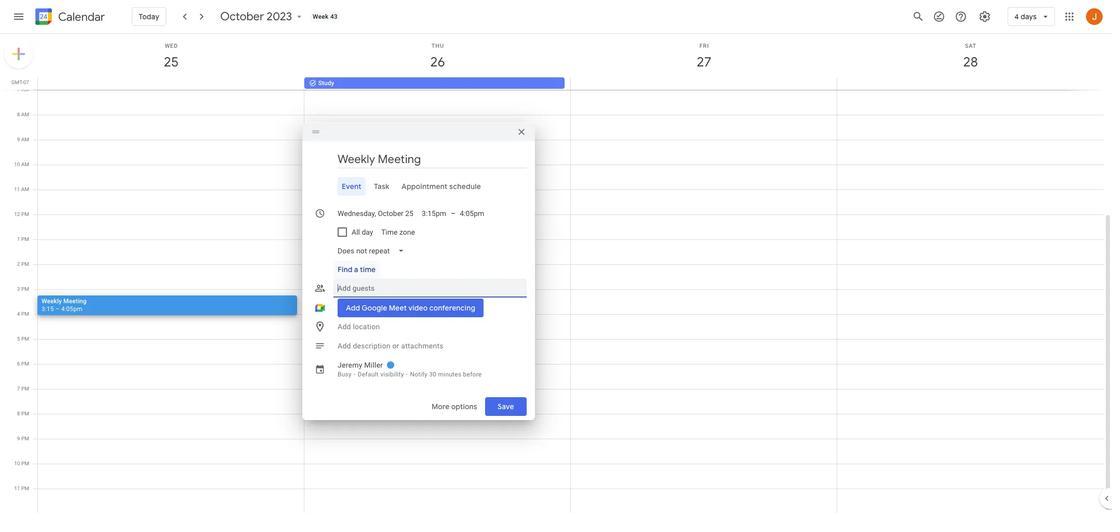 Task type: locate. For each thing, give the bounding box(es) containing it.
8
[[17, 112, 20, 117], [17, 411, 20, 417]]

Add title text field
[[338, 151, 527, 167]]

10 pm
[[14, 461, 29, 467]]

10 up 11 am
[[14, 162, 20, 167]]

pm for 10 pm
[[21, 461, 29, 467]]

cell
[[38, 77, 304, 90], [571, 77, 837, 90], [837, 77, 1104, 90]]

notify
[[410, 371, 428, 378]]

9 up 10 am
[[17, 137, 20, 142]]

Guests text field
[[338, 279, 523, 297]]

2 9 from the top
[[17, 436, 20, 442]]

7 pm
[[17, 386, 29, 392]]

jeremy
[[338, 361, 362, 369]]

time zone button
[[377, 223, 419, 241]]

27 link
[[692, 50, 716, 74]]

calendar element
[[33, 6, 105, 29]]

9
[[17, 137, 20, 142], [17, 436, 20, 442]]

am down 8 am
[[21, 137, 29, 142]]

4 down 3
[[17, 311, 20, 317]]

appointment schedule button
[[398, 177, 486, 196]]

2 10 from the top
[[14, 461, 20, 467]]

11 pm from the top
[[21, 461, 29, 467]]

1 vertical spatial 4
[[17, 311, 20, 317]]

11 down 10 pm
[[14, 486, 20, 492]]

pm for 9 pm
[[21, 436, 29, 442]]

2 pm from the top
[[21, 236, 29, 242]]

cell down 25 link
[[38, 77, 304, 90]]

jeremy miller
[[338, 361, 383, 369]]

7 down the 6
[[17, 386, 20, 392]]

visibility
[[380, 371, 404, 378]]

12 pm
[[14, 211, 29, 217]]

meeting
[[63, 298, 87, 305]]

1 am from the top
[[21, 87, 29, 92]]

12 pm from the top
[[21, 486, 29, 492]]

add left location
[[338, 322, 351, 331]]

am down 07 in the top of the page
[[21, 87, 29, 92]]

7 for 7 pm
[[17, 386, 20, 392]]

pm right 12
[[21, 211, 29, 217]]

fri 27
[[696, 43, 711, 71]]

pm down 7 pm
[[21, 411, 29, 417]]

10 pm from the top
[[21, 436, 29, 442]]

8 pm from the top
[[21, 386, 29, 392]]

8 down 7 pm
[[17, 411, 20, 417]]

3 pm
[[17, 286, 29, 292]]

9 pm
[[17, 436, 29, 442]]

2 am from the top
[[21, 112, 29, 117]]

4 inside dropdown button
[[1015, 12, 1019, 21]]

pm
[[21, 211, 29, 217], [21, 236, 29, 242], [21, 261, 29, 267], [21, 286, 29, 292], [21, 311, 29, 317], [21, 336, 29, 342], [21, 361, 29, 367], [21, 386, 29, 392], [21, 411, 29, 417], [21, 436, 29, 442], [21, 461, 29, 467], [21, 486, 29, 492]]

fri
[[700, 43, 709, 49]]

3
[[17, 286, 20, 292]]

pm right 1
[[21, 236, 29, 242]]

9 pm from the top
[[21, 411, 29, 417]]

or
[[393, 342, 399, 350]]

1 vertical spatial 9
[[17, 436, 20, 442]]

4 for 4 days
[[1015, 12, 1019, 21]]

12
[[14, 211, 20, 217]]

11 up 12
[[14, 187, 20, 192]]

pm down 10 pm
[[21, 486, 29, 492]]

7
[[17, 87, 20, 92], [17, 386, 20, 392]]

gmt-
[[11, 80, 23, 85]]

pm for 7 pm
[[21, 386, 29, 392]]

1 10 from the top
[[14, 162, 20, 167]]

1 vertical spatial 8
[[17, 411, 20, 417]]

7 down "gmt-"
[[17, 87, 20, 92]]

am for 7 am
[[21, 87, 29, 92]]

9 up 10 pm
[[17, 436, 20, 442]]

am
[[21, 87, 29, 92], [21, 112, 29, 117], [21, 137, 29, 142], [21, 162, 29, 167], [21, 187, 29, 192]]

– down weekly
[[55, 306, 60, 313]]

october 2023
[[220, 9, 292, 24]]

before
[[463, 371, 482, 378]]

8 for 8 pm
[[17, 411, 20, 417]]

cell down 27 link on the top of the page
[[571, 77, 837, 90]]

gmt-07
[[11, 80, 29, 85]]

7 pm from the top
[[21, 361, 29, 367]]

1 pm from the top
[[21, 211, 29, 217]]

find
[[338, 265, 353, 274]]

am for 10 am
[[21, 162, 29, 167]]

0 vertical spatial 4
[[1015, 12, 1019, 21]]

0 vertical spatial add
[[338, 322, 351, 331]]

4 left days
[[1015, 12, 1019, 21]]

5 pm from the top
[[21, 311, 29, 317]]

pm for 4 pm
[[21, 311, 29, 317]]

add up jeremy on the bottom left of the page
[[338, 342, 351, 350]]

wed
[[165, 43, 178, 49]]

0 vertical spatial –
[[451, 209, 456, 217]]

calendar heading
[[56, 10, 105, 24]]

add
[[338, 322, 351, 331], [338, 342, 351, 350]]

1 horizontal spatial 4
[[1015, 12, 1019, 21]]

1 7 from the top
[[17, 87, 20, 92]]

3 am from the top
[[21, 137, 29, 142]]

pm left 3:15
[[21, 311, 29, 317]]

1
[[17, 236, 20, 242]]

0 vertical spatial 9
[[17, 137, 20, 142]]

cell down '28' link
[[837, 77, 1104, 90]]

a
[[354, 265, 358, 274]]

10 up "11 pm" at left
[[14, 461, 20, 467]]

to element
[[451, 209, 456, 217]]

2 11 from the top
[[14, 486, 20, 492]]

am up 12 pm
[[21, 187, 29, 192]]

1 9 from the top
[[17, 137, 20, 142]]

pm up 8 pm on the bottom of the page
[[21, 386, 29, 392]]

1 vertical spatial 7
[[17, 386, 20, 392]]

None field
[[334, 241, 413, 260]]

1 vertical spatial 11
[[14, 486, 20, 492]]

1 vertical spatial 10
[[14, 461, 20, 467]]

0 horizontal spatial 4
[[17, 311, 20, 317]]

thu
[[432, 43, 444, 49]]

pm for 5 pm
[[21, 336, 29, 342]]

2 8 from the top
[[17, 411, 20, 417]]

1 add from the top
[[338, 322, 351, 331]]

0 horizontal spatial –
[[55, 306, 60, 313]]

07
[[23, 80, 29, 85]]

pm right 3
[[21, 286, 29, 292]]

pm for 8 pm
[[21, 411, 29, 417]]

sat 28
[[963, 43, 978, 71]]

today
[[139, 12, 159, 21]]

– left end time text box
[[451, 209, 456, 217]]

pm down the 9 pm
[[21, 461, 29, 467]]

pm for 11 pm
[[21, 486, 29, 492]]

am up 9 am
[[21, 112, 29, 117]]

settings menu image
[[979, 10, 991, 23]]

Start date text field
[[338, 207, 414, 220]]

10 am
[[14, 162, 29, 167]]

pm right 5
[[21, 336, 29, 342]]

0 vertical spatial 7
[[17, 87, 20, 92]]

4 pm from the top
[[21, 286, 29, 292]]

8 up 9 am
[[17, 112, 20, 117]]

1 8 from the top
[[17, 112, 20, 117]]

4 am from the top
[[21, 162, 29, 167]]

26 link
[[426, 50, 450, 74]]

1 vertical spatial –
[[55, 306, 60, 313]]

grid
[[0, 34, 1113, 513]]

11 am
[[14, 187, 29, 192]]

1 11 from the top
[[14, 187, 20, 192]]

pm right 2
[[21, 261, 29, 267]]

pm for 12 pm
[[21, 211, 29, 217]]

tab list
[[311, 177, 527, 196]]

11 for 11 pm
[[14, 486, 20, 492]]

pm right the 6
[[21, 361, 29, 367]]

1 pm
[[17, 236, 29, 242]]

week
[[313, 13, 329, 20]]

notify 30 minutes before
[[410, 371, 482, 378]]

pm down 8 pm on the bottom of the page
[[21, 436, 29, 442]]

1 vertical spatial add
[[338, 342, 351, 350]]

busy
[[338, 371, 352, 378]]

study row
[[33, 77, 1113, 90]]

6 pm
[[17, 361, 29, 367]]

4:05pm
[[61, 306, 82, 313]]

0 vertical spatial 10
[[14, 162, 20, 167]]

0 vertical spatial 8
[[17, 112, 20, 117]]

0 vertical spatial 11
[[14, 187, 20, 192]]

End time text field
[[460, 207, 485, 220]]

1 horizontal spatial –
[[451, 209, 456, 217]]

2 7 from the top
[[17, 386, 20, 392]]

5 am from the top
[[21, 187, 29, 192]]

– inside weekly meeting 3:15 – 4:05pm
[[55, 306, 60, 313]]

3 pm from the top
[[21, 261, 29, 267]]

3:15
[[42, 306, 54, 313]]

add for add description or attachments
[[338, 342, 351, 350]]

2 add from the top
[[338, 342, 351, 350]]

–
[[451, 209, 456, 217], [55, 306, 60, 313]]

6 pm from the top
[[21, 336, 29, 342]]

am down 9 am
[[21, 162, 29, 167]]



Task type: describe. For each thing, give the bounding box(es) containing it.
appointment schedule
[[402, 182, 481, 191]]

study button
[[304, 77, 565, 89]]

3 cell from the left
[[837, 77, 1104, 90]]

2 pm
[[17, 261, 29, 267]]

9 am
[[17, 137, 29, 142]]

wed 25
[[163, 43, 178, 71]]

default
[[358, 371, 379, 378]]

11 pm
[[14, 486, 29, 492]]

thu 26
[[430, 43, 445, 71]]

find a time
[[338, 265, 376, 274]]

26
[[430, 54, 445, 71]]

8 for 8 am
[[17, 112, 20, 117]]

add location
[[338, 322, 380, 331]]

find a time button
[[334, 260, 380, 279]]

2
[[17, 261, 20, 267]]

tab list containing event
[[311, 177, 527, 196]]

28 link
[[959, 50, 983, 74]]

add for add location
[[338, 322, 351, 331]]

task
[[374, 182, 389, 191]]

7 am
[[17, 87, 29, 92]]

6
[[17, 361, 20, 367]]

27
[[696, 54, 711, 71]]

5 pm
[[17, 336, 29, 342]]

days
[[1021, 12, 1037, 21]]

main drawer image
[[12, 10, 25, 23]]

default visibility
[[358, 371, 404, 378]]

10 for 10 pm
[[14, 461, 20, 467]]

25 link
[[159, 50, 183, 74]]

location
[[353, 322, 380, 331]]

Start time text field
[[422, 207, 447, 220]]

description
[[353, 342, 391, 350]]

study
[[318, 80, 334, 87]]

all
[[352, 228, 360, 236]]

week 43
[[313, 13, 338, 20]]

schedule
[[450, 182, 481, 191]]

1 cell from the left
[[38, 77, 304, 90]]

weekly
[[42, 298, 62, 305]]

2023
[[267, 9, 292, 24]]

today button
[[132, 4, 166, 29]]

october 2023 button
[[216, 9, 309, 24]]

time
[[382, 228, 398, 236]]

time
[[360, 265, 376, 274]]

october
[[220, 9, 264, 24]]

pm for 3 pm
[[21, 286, 29, 292]]

task button
[[370, 177, 394, 196]]

add description or attachments
[[338, 342, 444, 350]]

pm for 6 pm
[[21, 361, 29, 367]]

30
[[429, 371, 437, 378]]

9 for 9 am
[[17, 137, 20, 142]]

sat
[[965, 43, 977, 49]]

time zone
[[382, 228, 415, 236]]

2 cell from the left
[[571, 77, 837, 90]]

43
[[330, 13, 338, 20]]

day
[[362, 228, 373, 236]]

attachments
[[401, 342, 444, 350]]

zone
[[400, 228, 415, 236]]

28
[[963, 54, 978, 71]]

10 for 10 am
[[14, 162, 20, 167]]

pm for 1 pm
[[21, 236, 29, 242]]

pm for 2 pm
[[21, 261, 29, 267]]

miller
[[364, 361, 383, 369]]

4 days
[[1015, 12, 1037, 21]]

8 pm
[[17, 411, 29, 417]]

4 for 4 pm
[[17, 311, 20, 317]]

weekly meeting 3:15 – 4:05pm
[[42, 298, 87, 313]]

am for 8 am
[[21, 112, 29, 117]]

5
[[17, 336, 20, 342]]

25
[[163, 54, 178, 71]]

calendar
[[58, 10, 105, 24]]

appointment
[[402, 182, 448, 191]]

4 pm
[[17, 311, 29, 317]]

all day
[[352, 228, 373, 236]]

event button
[[338, 177, 366, 196]]

event
[[342, 182, 362, 191]]

9 for 9 pm
[[17, 436, 20, 442]]

minutes
[[438, 371, 462, 378]]

am for 11 am
[[21, 187, 29, 192]]

grid containing 25
[[0, 34, 1113, 513]]

8 am
[[17, 112, 29, 117]]

11 for 11 am
[[14, 187, 20, 192]]

am for 9 am
[[21, 137, 29, 142]]

7 for 7 am
[[17, 87, 20, 92]]

4 days button
[[1008, 4, 1055, 29]]



Task type: vqa. For each thing, say whether or not it's contained in the screenshot.
the rightmost "tab list"
no



